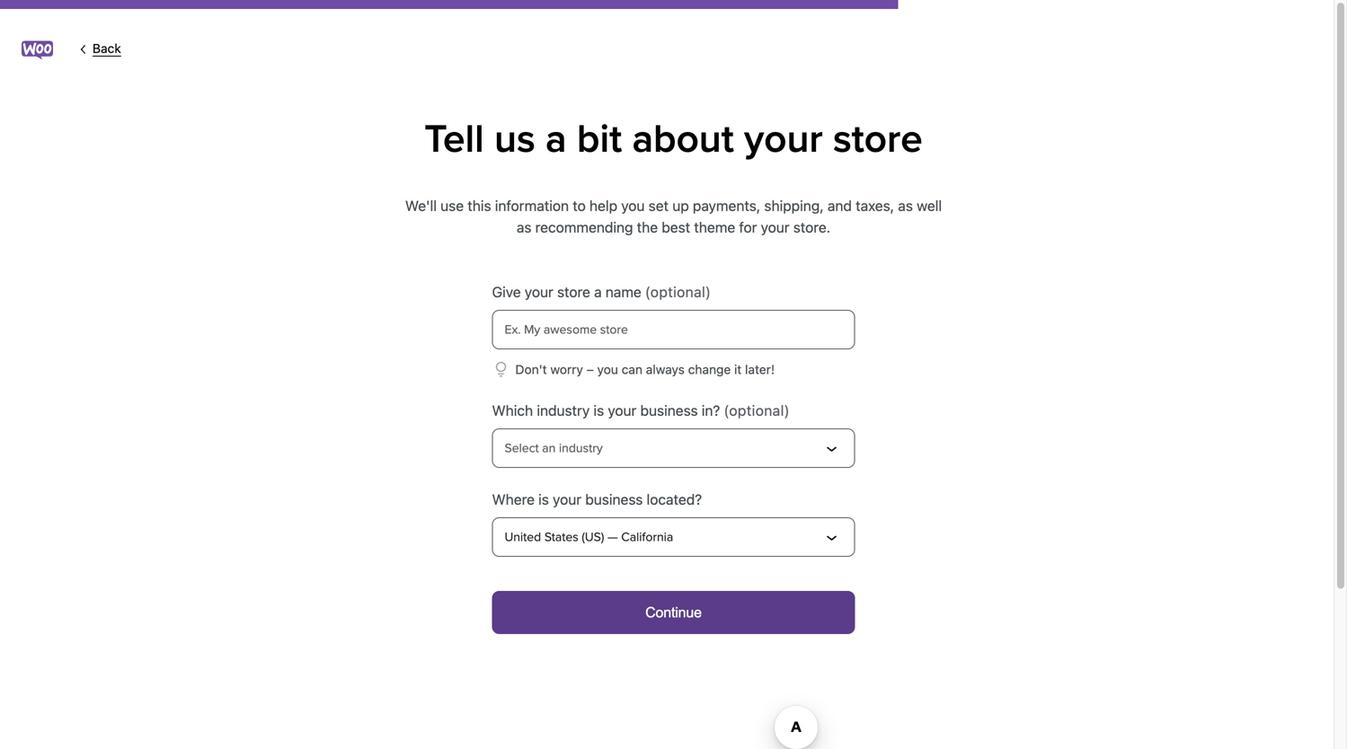 Task type: vqa. For each thing, say whether or not it's contained in the screenshot.
bottom IS
yes



Task type: locate. For each thing, give the bounding box(es) containing it.
we'll use this information to help you set up payments, shipping, and taxes, as well as recommending the best theme for your store.
[[405, 197, 942, 236]]

0 vertical spatial you
[[621, 197, 645, 214]]

you
[[621, 197, 645, 214], [597, 362, 618, 377]]

industry
[[537, 402, 590, 419], [559, 441, 603, 456]]

1 vertical spatial a
[[594, 284, 602, 301]]

select
[[505, 441, 539, 456]]

store left name
[[557, 284, 591, 301]]

0 vertical spatial (
[[645, 284, 651, 301]]

located?
[[647, 491, 702, 508]]

continue button
[[492, 591, 855, 635]]

don't
[[516, 362, 547, 377]]

a right us
[[546, 116, 567, 163]]

1 horizontal spatial a
[[594, 284, 602, 301]]

always
[[646, 362, 685, 377]]

optional up the ex. my awesome store text field
[[651, 284, 706, 301]]

later!
[[745, 362, 775, 377]]

( right in?
[[724, 402, 729, 419]]

0 vertical spatial as
[[898, 197, 913, 214]]

0 horizontal spatial optional
[[651, 284, 706, 301]]

your
[[744, 116, 823, 163], [761, 219, 790, 236], [525, 284, 554, 301], [608, 402, 637, 419], [553, 491, 582, 508]]

this
[[468, 197, 491, 214]]

shipping,
[[764, 197, 824, 214]]

an
[[542, 441, 556, 456]]

store.
[[794, 219, 831, 236]]

1 horizontal spatial optional
[[729, 402, 785, 419]]

is down –
[[594, 402, 604, 419]]

) right in?
[[785, 402, 790, 419]]

your up shipping, at the right top of page
[[744, 116, 823, 163]]

1 vertical spatial (
[[724, 402, 729, 419]]

optional down later!
[[729, 402, 785, 419]]

is
[[594, 402, 604, 419], [539, 491, 549, 508]]

a left name
[[594, 284, 602, 301]]

use
[[441, 197, 464, 214]]

0 horizontal spatial a
[[546, 116, 567, 163]]

you right –
[[597, 362, 618, 377]]

the
[[637, 219, 658, 236]]

0 horizontal spatial (
[[645, 284, 651, 301]]

0 vertical spatial is
[[594, 402, 604, 419]]

taxes,
[[856, 197, 895, 214]]

store up taxes,
[[833, 116, 923, 163]]

is right where
[[539, 491, 549, 508]]

1 vertical spatial )
[[785, 402, 790, 419]]

for
[[739, 219, 757, 236]]

( right name
[[645, 284, 651, 301]]

optional
[[651, 284, 706, 301], [729, 402, 785, 419]]

business
[[641, 402, 698, 419], [585, 491, 643, 508]]

0 vertical spatial )
[[706, 284, 711, 301]]

1 vertical spatial as
[[517, 219, 532, 236]]

a
[[546, 116, 567, 163], [594, 284, 602, 301]]

1 vertical spatial you
[[597, 362, 618, 377]]

1 horizontal spatial (
[[724, 402, 729, 419]]

industry right 'an'
[[559, 441, 603, 456]]

0 horizontal spatial store
[[557, 284, 591, 301]]

to
[[573, 197, 586, 214]]

) up the ex. my awesome store text field
[[706, 284, 711, 301]]

your inside we'll use this information to help you set up payments, shipping, and taxes, as well as recommending the best theme for your store.
[[761, 219, 790, 236]]

(
[[645, 284, 651, 301], [724, 402, 729, 419]]

can
[[622, 362, 643, 377]]

0 horizontal spatial you
[[597, 362, 618, 377]]

1 vertical spatial store
[[557, 284, 591, 301]]

you inside we'll use this information to help you set up payments, shipping, and taxes, as well as recommending the best theme for your store.
[[621, 197, 645, 214]]

which industry is your business in? ( optional )
[[492, 402, 790, 419]]

theme
[[694, 219, 735, 236]]

tell us a bit about your store
[[424, 116, 923, 163]]

store
[[833, 116, 923, 163], [557, 284, 591, 301]]

as down information
[[517, 219, 532, 236]]

business left located?
[[585, 491, 643, 508]]

as left well
[[898, 197, 913, 214]]

)
[[706, 284, 711, 301], [785, 402, 790, 419]]

0 vertical spatial store
[[833, 116, 923, 163]]

it
[[734, 362, 742, 377]]

you left set
[[621, 197, 645, 214]]

business up select an industry search box on the bottom of page
[[641, 402, 698, 419]]

well
[[917, 197, 942, 214]]

1 vertical spatial optional
[[729, 402, 785, 419]]

and
[[828, 197, 852, 214]]

your right for
[[761, 219, 790, 236]]

industry up select an industry
[[537, 402, 590, 419]]

1 horizontal spatial is
[[594, 402, 604, 419]]

1 horizontal spatial you
[[621, 197, 645, 214]]

which
[[492, 402, 533, 419]]

as
[[898, 197, 913, 214], [517, 219, 532, 236]]

select an industry
[[505, 441, 603, 456]]

0 horizontal spatial )
[[706, 284, 711, 301]]

0 vertical spatial a
[[546, 116, 567, 163]]

change
[[688, 362, 731, 377]]

1 vertical spatial is
[[539, 491, 549, 508]]

where
[[492, 491, 535, 508]]

1 vertical spatial business
[[585, 491, 643, 508]]



Task type: describe. For each thing, give the bounding box(es) containing it.
your down select an industry
[[553, 491, 582, 508]]

0 vertical spatial optional
[[651, 284, 706, 301]]

name
[[606, 284, 642, 301]]

worry
[[550, 362, 583, 377]]

1 horizontal spatial )
[[785, 402, 790, 419]]

Select country/region search field
[[505, 529, 821, 547]]

1 vertical spatial industry
[[559, 441, 603, 456]]

up
[[673, 197, 689, 214]]

where is your business located?
[[492, 491, 702, 508]]

Select an industry search field
[[505, 440, 821, 458]]

0 horizontal spatial is
[[539, 491, 549, 508]]

give
[[492, 284, 521, 301]]

0 horizontal spatial as
[[517, 219, 532, 236]]

your right give
[[525, 284, 554, 301]]

back link
[[75, 40, 165, 58]]

Ex. My awesome store text field
[[492, 310, 855, 350]]

give your store a name ( optional )
[[492, 284, 711, 301]]

payments,
[[693, 197, 761, 214]]

bit
[[577, 116, 622, 163]]

we'll
[[405, 197, 437, 214]]

1 horizontal spatial as
[[898, 197, 913, 214]]

us
[[494, 116, 536, 163]]

about
[[632, 116, 734, 163]]

0 vertical spatial business
[[641, 402, 698, 419]]

tell
[[424, 116, 484, 163]]

0 vertical spatial industry
[[537, 402, 590, 419]]

recommending
[[535, 219, 633, 236]]

continue
[[646, 605, 702, 621]]

help
[[590, 197, 618, 214]]

best
[[662, 219, 690, 236]]

back
[[93, 41, 121, 56]]

information
[[495, 197, 569, 214]]

–
[[587, 362, 594, 377]]

set
[[649, 197, 669, 214]]

in?
[[702, 402, 720, 419]]

your down can at the left of the page
[[608, 402, 637, 419]]

1 horizontal spatial store
[[833, 116, 923, 163]]

don't worry – you can always change it later!
[[516, 362, 775, 377]]



